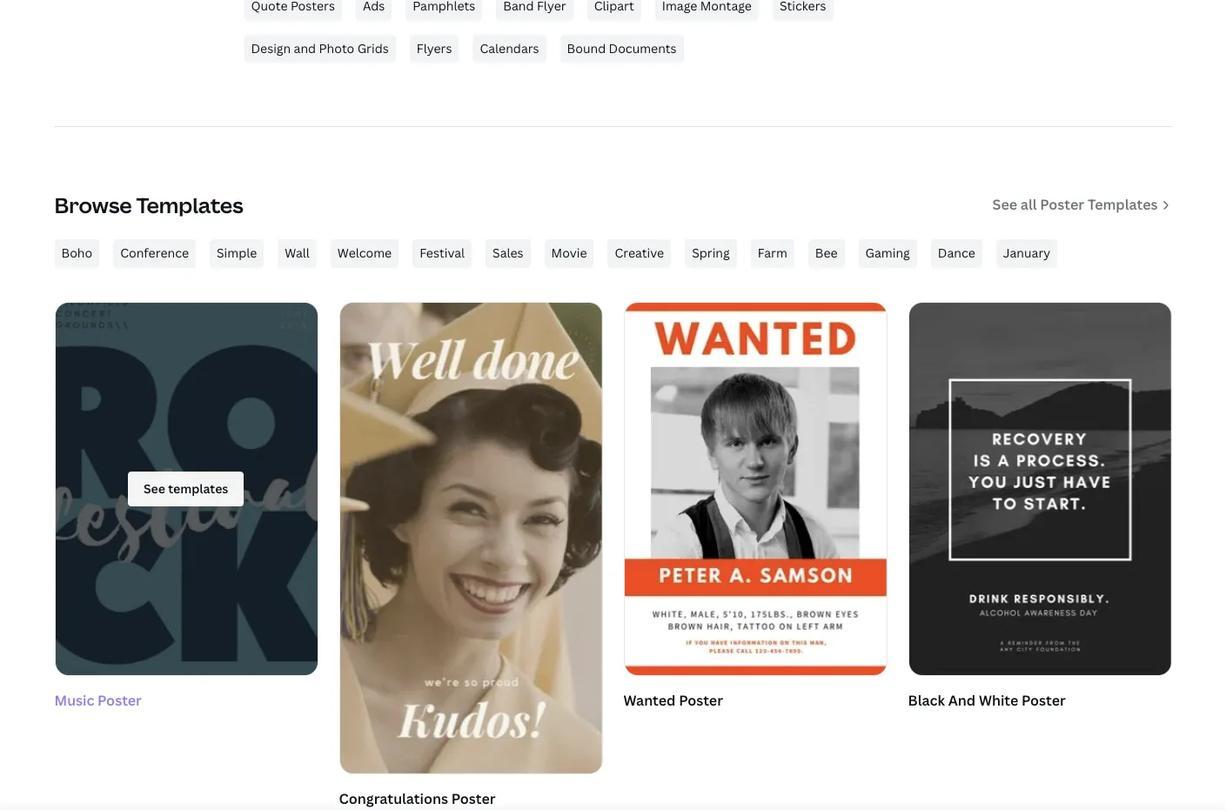 Task type: locate. For each thing, give the bounding box(es) containing it.
bound documents link
[[560, 35, 684, 63]]

all
[[1021, 195, 1037, 214]]

farm
[[758, 245, 788, 261]]

grids
[[357, 40, 389, 56]]

poster right white
[[1022, 691, 1066, 710]]

poster inside 'music poster' link
[[98, 691, 142, 710]]

documents
[[609, 40, 677, 56]]

wanted poster image
[[625, 303, 887, 676]]

poster right wanted
[[679, 691, 723, 710]]

creative link
[[608, 240, 671, 268]]

music
[[54, 691, 94, 710]]

bound
[[567, 40, 606, 56]]

poster for wanted poster
[[679, 691, 723, 710]]

boho link
[[54, 240, 99, 268]]

january
[[1003, 245, 1051, 261]]

see all poster templates link
[[993, 194, 1172, 216]]

poster right all
[[1040, 195, 1085, 214]]

poster right music
[[98, 691, 142, 710]]

bound documents
[[567, 40, 677, 56]]

0 horizontal spatial templates
[[136, 191, 243, 220]]

poster inside congratulations poster link
[[452, 789, 496, 809]]

flyers
[[417, 40, 452, 56]]

1 horizontal spatial templates
[[1088, 195, 1158, 214]]

dance link
[[931, 240, 983, 268]]

templates
[[136, 191, 243, 220], [1088, 195, 1158, 214]]

farm link
[[751, 240, 795, 268]]

poster right congratulations
[[452, 789, 496, 809]]

january link
[[996, 240, 1058, 268]]

black
[[908, 691, 945, 710]]

see
[[993, 195, 1018, 214]]

design
[[251, 40, 291, 56]]

festival link
[[413, 240, 472, 268]]

white
[[979, 691, 1019, 710]]

dance
[[938, 245, 976, 261]]

templates inside "link"
[[1088, 195, 1158, 214]]

welcome link
[[331, 240, 399, 268]]

poster inside wanted poster link
[[679, 691, 723, 710]]

poster
[[1040, 195, 1085, 214], [98, 691, 142, 710], [679, 691, 723, 710], [1022, 691, 1066, 710], [452, 789, 496, 809]]

black and white poster link
[[908, 302, 1172, 716]]

calendars
[[480, 40, 539, 56]]



Task type: vqa. For each thing, say whether or not it's contained in the screenshot.
January link
yes



Task type: describe. For each thing, give the bounding box(es) containing it.
congratulations poster image
[[340, 303, 602, 774]]

see all poster templates
[[993, 195, 1158, 214]]

and
[[948, 691, 976, 710]]

welcome
[[338, 245, 392, 261]]

calendars link
[[473, 35, 546, 63]]

simple
[[217, 245, 257, 261]]

poster inside see all poster templates "link"
[[1040, 195, 1085, 214]]

gaming
[[866, 245, 910, 261]]

bee
[[815, 245, 838, 261]]

black and white poster image
[[909, 303, 1171, 676]]

black and white poster
[[908, 691, 1066, 710]]

congratulations poster
[[339, 789, 496, 809]]

spring
[[692, 245, 730, 261]]

poster inside black and white poster link
[[1022, 691, 1066, 710]]

simple link
[[210, 240, 264, 268]]

music poster
[[54, 691, 142, 710]]

wanted poster
[[624, 691, 723, 710]]

poster for music poster
[[98, 691, 142, 710]]

creative
[[615, 245, 664, 261]]

wanted poster link
[[624, 302, 887, 716]]

browse templates
[[54, 191, 243, 220]]

poster for congratulations poster
[[452, 789, 496, 809]]

music poster link
[[42, 284, 330, 716]]

festival
[[420, 245, 465, 261]]

gaming link
[[859, 240, 917, 268]]

browse
[[54, 191, 132, 220]]

conference link
[[113, 240, 196, 268]]

spring link
[[685, 240, 737, 268]]

sales link
[[486, 240, 531, 268]]

congratulations poster link
[[339, 302, 603, 810]]

wall
[[285, 245, 310, 261]]

sales
[[493, 245, 524, 261]]

photo
[[319, 40, 355, 56]]

movie
[[551, 245, 587, 261]]

flyers link
[[410, 35, 459, 63]]

boho
[[61, 245, 92, 261]]

design and photo grids
[[251, 40, 389, 56]]

conference
[[120, 245, 189, 261]]

movie link
[[545, 240, 594, 268]]

wanted
[[624, 691, 676, 710]]

congratulations
[[339, 789, 448, 809]]

bee link
[[808, 240, 845, 268]]

design and photo grids link
[[244, 35, 396, 63]]

music poster image
[[42, 284, 330, 694]]

and
[[294, 40, 316, 56]]

wall link
[[278, 240, 317, 268]]



